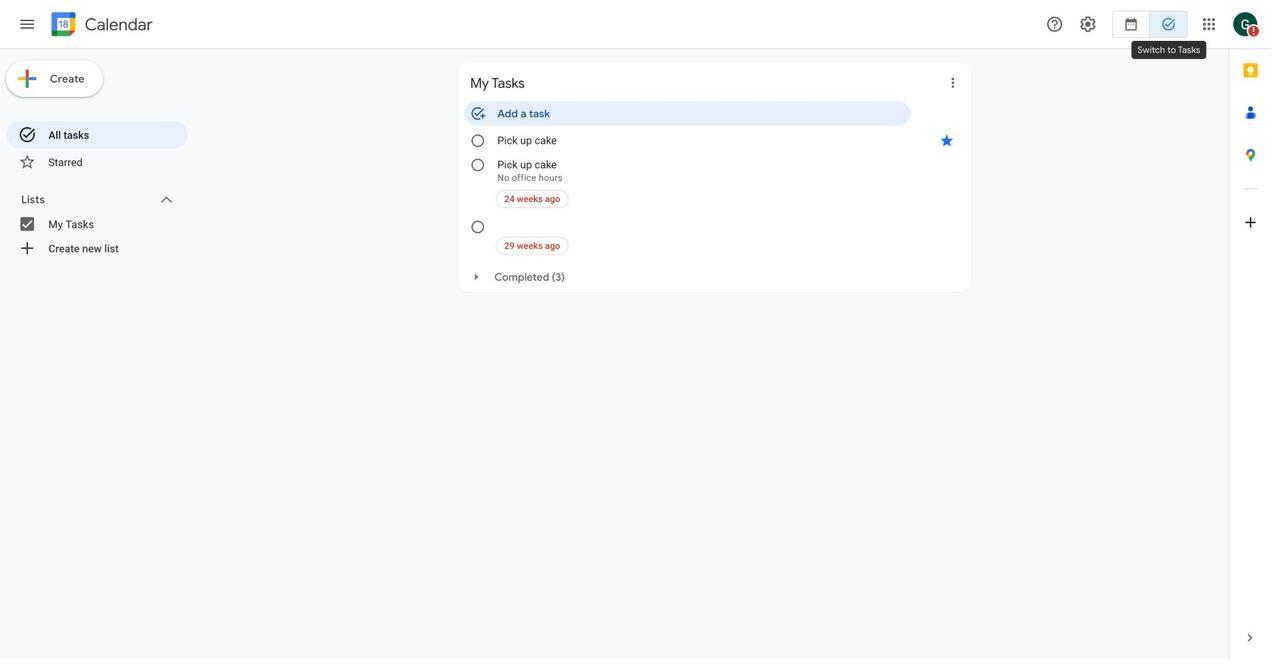 Task type: locate. For each thing, give the bounding box(es) containing it.
support menu image
[[1046, 15, 1064, 33]]

tab list
[[1230, 49, 1271, 617]]

heading
[[82, 16, 153, 34]]

tasks sidebar image
[[18, 15, 36, 33]]

settings menu image
[[1079, 15, 1097, 33]]



Task type: describe. For each thing, give the bounding box(es) containing it.
calendar element
[[48, 9, 153, 42]]

heading inside calendar 'element'
[[82, 16, 153, 34]]



Task type: vqa. For each thing, say whether or not it's contained in the screenshot.
heading on the top of page
yes



